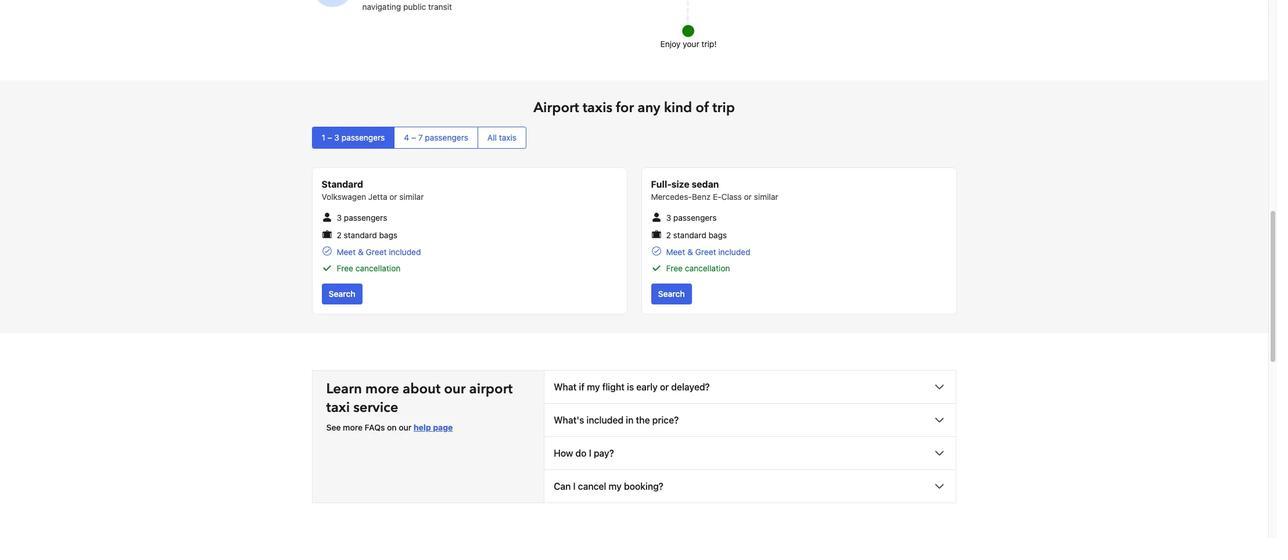 Task type: vqa. For each thing, say whether or not it's contained in the screenshot.
leftmost similar
yes



Task type: describe. For each thing, give the bounding box(es) containing it.
standard
[[322, 179, 363, 190]]

in
[[626, 415, 634, 425]]

meet for volkswagen
[[337, 247, 356, 257]]

or inside full-size sedan mercedes-benz e-class or similar
[[744, 192, 752, 202]]

enjoy your trip!
[[660, 39, 717, 49]]

similar inside full-size sedan mercedes-benz e-class or similar
[[754, 192, 778, 202]]

or inside standard volkswagen jetta or similar
[[390, 192, 397, 202]]

2 for size
[[666, 230, 671, 240]]

quickly
[[450, 0, 477, 0]]

public
[[403, 2, 426, 12]]

pay?
[[594, 448, 614, 458]]

airport
[[469, 379, 513, 399]]

trip
[[713, 98, 735, 118]]

full-size sedan mercedes-benz e-class or similar
[[651, 179, 778, 202]]

jetta
[[368, 192, 387, 202]]

and
[[479, 0, 493, 0]]

– for 1 – 3 passengers
[[328, 133, 332, 142]]

all taxis
[[488, 133, 517, 142]]

included inside "dropdown button"
[[587, 415, 624, 425]]

e-
[[713, 192, 722, 202]]

how do i pay?
[[554, 448, 614, 458]]

& for volkswagen
[[358, 247, 364, 257]]

enjoy
[[660, 39, 681, 49]]

or inside dropdown button
[[660, 382, 669, 392]]

2 booking airport taxi image from the left
[[677, 0, 921, 43]]

learn more about our airport taxi service see more faqs on our help page
[[326, 379, 513, 432]]

on
[[387, 422, 397, 432]]

sedan
[[692, 179, 719, 190]]

2 standard bags for jetta
[[337, 230, 398, 240]]

meet for size
[[666, 247, 685, 257]]

standard for size
[[673, 230, 706, 240]]

airport taxis for any kind of trip
[[534, 98, 735, 118]]

do
[[576, 448, 587, 458]]

what if my flight is early or delayed? button
[[545, 371, 956, 403]]

i inside how do i pay? dropdown button
[[589, 448, 591, 458]]

airport
[[534, 98, 579, 118]]

transit
[[428, 2, 452, 12]]

7
[[418, 133, 423, 142]]

class
[[722, 192, 742, 202]]

all
[[488, 133, 497, 142]]

if
[[579, 382, 585, 392]]

0 vertical spatial our
[[444, 379, 466, 399]]

service
[[353, 398, 398, 417]]

search button for size
[[651, 283, 692, 304]]

standard volkswagen jetta or similar
[[322, 179, 424, 202]]

faqs
[[365, 422, 385, 432]]

what's
[[554, 415, 584, 425]]

free for size
[[666, 263, 683, 273]]

what
[[554, 382, 577, 392]]

can i cancel my booking? button
[[545, 470, 956, 503]]

safely
[[495, 0, 517, 0]]

1 vertical spatial for
[[616, 98, 634, 118]]

0 vertical spatial more
[[365, 379, 399, 399]]

1 horizontal spatial my
[[609, 481, 622, 492]]

destination
[[406, 0, 448, 0]]

passengers right 7
[[425, 133, 468, 142]]

size
[[672, 179, 690, 190]]

mercedes-
[[651, 192, 692, 202]]

price?
[[652, 415, 679, 425]]

1 vertical spatial more
[[343, 422, 363, 432]]

what's included in the price? button
[[545, 404, 956, 436]]

help page link
[[414, 422, 453, 432]]

of
[[696, 98, 709, 118]]

2 for volkswagen
[[337, 230, 342, 240]]



Task type: locate. For each thing, give the bounding box(es) containing it.
1 horizontal spatial more
[[365, 379, 399, 399]]

2 standard bags down the benz
[[666, 230, 727, 240]]

0 horizontal spatial –
[[328, 133, 332, 142]]

cancellation for sedan
[[685, 263, 730, 273]]

– for 4 – 7 passengers
[[411, 133, 416, 142]]

0 horizontal spatial our
[[399, 422, 412, 432]]

passengers down jetta
[[344, 213, 387, 223]]

kind
[[664, 98, 692, 118]]

1
[[322, 133, 325, 142]]

search
[[329, 289, 355, 299], [658, 289, 685, 299]]

2 down "mercedes-"
[[666, 230, 671, 240]]

0 horizontal spatial standard
[[344, 230, 377, 240]]

1 horizontal spatial booking airport taxi image
[[677, 0, 921, 43]]

3
[[334, 133, 339, 142], [337, 213, 342, 223], [666, 213, 671, 223]]

–
[[520, 0, 524, 0], [328, 133, 332, 142], [411, 133, 416, 142]]

0 horizontal spatial free cancellation
[[337, 263, 401, 273]]

taxis
[[583, 98, 613, 118], [499, 133, 517, 142]]

1 & from the left
[[358, 247, 364, 257]]

1 horizontal spatial free cancellation
[[666, 263, 730, 273]]

no
[[526, 0, 536, 0], [613, 0, 622, 0]]

2 search from the left
[[658, 289, 685, 299]]

1 horizontal spatial &
[[687, 247, 693, 257]]

0 vertical spatial my
[[587, 382, 600, 392]]

is
[[627, 382, 634, 392]]

my
[[587, 382, 600, 392], [609, 481, 622, 492]]

1 horizontal spatial similar
[[754, 192, 778, 202]]

greet down jetta
[[366, 247, 387, 257]]

1 bags from the left
[[379, 230, 398, 240]]

how do i pay? button
[[545, 437, 956, 469]]

our right about
[[444, 379, 466, 399]]

no left the long
[[526, 0, 536, 0]]

lines
[[556, 0, 574, 0]]

2 standard bags for sedan
[[666, 230, 727, 240]]

meet & greet included down jetta
[[337, 247, 421, 257]]

1 2 standard bags from the left
[[337, 230, 398, 240]]

3 passengers for size
[[666, 213, 717, 223]]

0 horizontal spatial your
[[388, 0, 404, 0]]

1 horizontal spatial search
[[658, 289, 685, 299]]

bags for sedan
[[709, 230, 727, 240]]

my right cancel
[[609, 481, 622, 492]]

how
[[554, 448, 573, 458]]

0 horizontal spatial my
[[587, 382, 600, 392]]

0 horizontal spatial free
[[337, 263, 353, 273]]

1 search from the left
[[329, 289, 355, 299]]

delayed?
[[671, 382, 710, 392]]

2 horizontal spatial included
[[718, 247, 751, 257]]

2 down volkswagen
[[337, 230, 342, 240]]

meet & greet included for sedan
[[666, 247, 751, 257]]

1 horizontal spatial search button
[[651, 283, 692, 304]]

1 horizontal spatial 3 passengers
[[666, 213, 717, 223]]

search button
[[322, 283, 362, 304], [651, 283, 692, 304]]

similar right class
[[754, 192, 778, 202]]

greet for jetta
[[366, 247, 387, 257]]

0 horizontal spatial booking airport taxi image
[[312, 0, 353, 7]]

3 for standard
[[337, 213, 342, 223]]

1 horizontal spatial meet & greet included
[[666, 247, 751, 257]]

0 vertical spatial your
[[388, 0, 404, 0]]

included for jetta
[[389, 247, 421, 257]]

standard down the benz
[[673, 230, 706, 240]]

1 3 passengers from the left
[[337, 213, 387, 223]]

2 bags from the left
[[709, 230, 727, 240]]

flight
[[602, 382, 625, 392]]

0 horizontal spatial meet
[[337, 247, 356, 257]]

3 down volkswagen
[[337, 213, 342, 223]]

bags for jetta
[[379, 230, 398, 240]]

i
[[589, 448, 591, 458], [573, 481, 576, 492]]

1 horizontal spatial included
[[587, 415, 624, 425]]

long
[[538, 0, 554, 0]]

bags down jetta
[[379, 230, 398, 240]]

1 free cancellation from the left
[[337, 263, 401, 273]]

1 meet from the left
[[337, 247, 356, 257]]

navigating
[[362, 2, 401, 12]]

1 horizontal spatial cancellation
[[685, 263, 730, 273]]

passengers right the "1"
[[342, 133, 385, 142]]

full-
[[651, 179, 672, 190]]

booking?
[[624, 481, 664, 492]]

learn
[[326, 379, 362, 399]]

included
[[389, 247, 421, 257], [718, 247, 751, 257], [587, 415, 624, 425]]

included for sedan
[[718, 247, 751, 257]]

i inside can i cancel my booking? dropdown button
[[573, 481, 576, 492]]

1 horizontal spatial meet
[[666, 247, 685, 257]]

0 horizontal spatial similar
[[399, 192, 424, 202]]

passengers down the benz
[[673, 213, 717, 223]]

free
[[337, 263, 353, 273], [666, 263, 683, 273]]

1 horizontal spatial for
[[616, 98, 634, 118]]

2 free from the left
[[666, 263, 683, 273]]

1 horizontal spatial or
[[660, 382, 669, 392]]

1 horizontal spatial –
[[411, 133, 416, 142]]

0 horizontal spatial 2 standard bags
[[337, 230, 398, 240]]

page
[[433, 422, 453, 432]]

2 meet from the left
[[666, 247, 685, 257]]

2 3 passengers from the left
[[666, 213, 717, 223]]

get
[[362, 0, 376, 0]]

what's included in the price?
[[554, 415, 679, 425]]

0 horizontal spatial search button
[[322, 283, 362, 304]]

sort results by element
[[312, 127, 957, 149]]

search button for volkswagen
[[322, 283, 362, 304]]

search for volkswagen
[[329, 289, 355, 299]]

1 horizontal spatial your
[[683, 39, 700, 49]]

taxi
[[326, 398, 350, 417]]

1 vertical spatial i
[[573, 481, 576, 492]]

& for size
[[687, 247, 693, 257]]

1 greet from the left
[[366, 247, 387, 257]]

greet for sedan
[[695, 247, 716, 257]]

meet & greet included for jetta
[[337, 247, 421, 257]]

1 meet & greet included from the left
[[337, 247, 421, 257]]

cancel
[[578, 481, 606, 492]]

& down volkswagen
[[358, 247, 364, 257]]

trip!
[[702, 39, 717, 49]]

– right safely
[[520, 0, 524, 0]]

2 & from the left
[[687, 247, 693, 257]]

0 horizontal spatial cancellation
[[356, 263, 401, 273]]

0 vertical spatial for
[[576, 0, 586, 0]]

1 horizontal spatial bags
[[709, 230, 727, 240]]

0 horizontal spatial no
[[526, 0, 536, 0]]

early
[[636, 382, 658, 392]]

3 inside sort results by element
[[334, 133, 339, 142]]

search for size
[[658, 289, 685, 299]]

2 free cancellation from the left
[[666, 263, 730, 273]]

your
[[388, 0, 404, 0], [683, 39, 700, 49]]

for left a on the top left of the page
[[576, 0, 586, 0]]

1 horizontal spatial 2 standard bags
[[666, 230, 727, 240]]

4 – 7 passengers
[[404, 133, 468, 142]]

0 horizontal spatial more
[[343, 422, 363, 432]]

i right can
[[573, 481, 576, 492]]

free cancellation for jetta
[[337, 263, 401, 273]]

0 horizontal spatial or
[[390, 192, 397, 202]]

0 horizontal spatial for
[[576, 0, 586, 0]]

0 vertical spatial i
[[589, 448, 591, 458]]

get to your destination quickly and safely – no long lines for a taxi, no navigating public transit
[[362, 0, 622, 12]]

3 passengers down jetta
[[337, 213, 387, 223]]

similar inside standard volkswagen jetta or similar
[[399, 192, 424, 202]]

standard down volkswagen
[[344, 230, 377, 240]]

1 2 from the left
[[337, 230, 342, 240]]

for inside get to your destination quickly and safely – no long lines for a taxi, no navigating public transit
[[576, 0, 586, 0]]

volkswagen
[[322, 192, 366, 202]]

1 vertical spatial taxis
[[499, 133, 517, 142]]

or right class
[[744, 192, 752, 202]]

– left 7
[[411, 133, 416, 142]]

0 vertical spatial taxis
[[583, 98, 613, 118]]

0 horizontal spatial greet
[[366, 247, 387, 257]]

taxis right airport
[[583, 98, 613, 118]]

1 horizontal spatial taxis
[[583, 98, 613, 118]]

taxis right all
[[499, 133, 517, 142]]

meet & greet included down the benz
[[666, 247, 751, 257]]

for
[[576, 0, 586, 0], [616, 98, 634, 118]]

standard for volkswagen
[[344, 230, 377, 240]]

& down the benz
[[687, 247, 693, 257]]

2 standard from the left
[[673, 230, 706, 240]]

help
[[414, 422, 431, 432]]

free for volkswagen
[[337, 263, 353, 273]]

can
[[554, 481, 571, 492]]

benz
[[692, 192, 711, 202]]

cancellation for jetta
[[356, 263, 401, 273]]

1 horizontal spatial i
[[589, 448, 591, 458]]

0 horizontal spatial 3 passengers
[[337, 213, 387, 223]]

2 2 from the left
[[666, 230, 671, 240]]

greet down the benz
[[695, 247, 716, 257]]

taxis for all
[[499, 133, 517, 142]]

a
[[588, 0, 593, 0]]

2 horizontal spatial –
[[520, 0, 524, 0]]

3 for full-
[[666, 213, 671, 223]]

0 horizontal spatial search
[[329, 289, 355, 299]]

1 horizontal spatial our
[[444, 379, 466, 399]]

3 right the "1"
[[334, 133, 339, 142]]

0 horizontal spatial 2
[[337, 230, 342, 240]]

2 meet & greet included from the left
[[666, 247, 751, 257]]

3 passengers down the benz
[[666, 213, 717, 223]]

more right learn at the left
[[365, 379, 399, 399]]

i right do
[[589, 448, 591, 458]]

2 standard bags
[[337, 230, 398, 240], [666, 230, 727, 240]]

can i cancel my booking?
[[554, 481, 664, 492]]

3 passengers
[[337, 213, 387, 223], [666, 213, 717, 223]]

1 vertical spatial your
[[683, 39, 700, 49]]

1 free from the left
[[337, 263, 353, 273]]

2 standard bags down jetta
[[337, 230, 398, 240]]

2 2 standard bags from the left
[[666, 230, 727, 240]]

1 horizontal spatial greet
[[695, 247, 716, 257]]

taxis inside sort results by element
[[499, 133, 517, 142]]

2 no from the left
[[613, 0, 622, 0]]

meet down "mercedes-"
[[666, 247, 685, 257]]

1 no from the left
[[526, 0, 536, 0]]

2 horizontal spatial or
[[744, 192, 752, 202]]

1 cancellation from the left
[[356, 263, 401, 273]]

1 horizontal spatial 2
[[666, 230, 671, 240]]

or right jetta
[[390, 192, 397, 202]]

1 similar from the left
[[399, 192, 424, 202]]

– right the "1"
[[328, 133, 332, 142]]

taxi,
[[595, 0, 611, 0]]

similar
[[399, 192, 424, 202], [754, 192, 778, 202]]

bags
[[379, 230, 398, 240], [709, 230, 727, 240]]

more
[[365, 379, 399, 399], [343, 422, 363, 432]]

4
[[404, 133, 409, 142]]

for left any
[[616, 98, 634, 118]]

2 search button from the left
[[651, 283, 692, 304]]

1 vertical spatial our
[[399, 422, 412, 432]]

your right the to at the left top
[[388, 0, 404, 0]]

1 horizontal spatial no
[[613, 0, 622, 0]]

our right on
[[399, 422, 412, 432]]

0 horizontal spatial &
[[358, 247, 364, 257]]

1 – 3 passengers
[[322, 133, 385, 142]]

standard
[[344, 230, 377, 240], [673, 230, 706, 240]]

or right early
[[660, 382, 669, 392]]

1 search button from the left
[[322, 283, 362, 304]]

1 standard from the left
[[344, 230, 377, 240]]

2 cancellation from the left
[[685, 263, 730, 273]]

to
[[378, 0, 385, 0]]

meet down volkswagen
[[337, 247, 356, 257]]

1 vertical spatial my
[[609, 481, 622, 492]]

1 horizontal spatial free
[[666, 263, 683, 273]]

– inside get to your destination quickly and safely – no long lines for a taxi, no navigating public transit
[[520, 0, 524, 0]]

or
[[390, 192, 397, 202], [744, 192, 752, 202], [660, 382, 669, 392]]

taxis for airport
[[583, 98, 613, 118]]

no right taxi,
[[613, 0, 622, 0]]

booking airport taxi image
[[312, 0, 353, 7], [677, 0, 921, 43]]

what if my flight is early or delayed?
[[554, 382, 710, 392]]

1 horizontal spatial standard
[[673, 230, 706, 240]]

see
[[326, 422, 341, 432]]

passengers
[[342, 133, 385, 142], [425, 133, 468, 142], [344, 213, 387, 223], [673, 213, 717, 223]]

about
[[403, 379, 441, 399]]

3 down "mercedes-"
[[666, 213, 671, 223]]

3 passengers for volkswagen
[[337, 213, 387, 223]]

2 similar from the left
[[754, 192, 778, 202]]

our
[[444, 379, 466, 399], [399, 422, 412, 432]]

0 horizontal spatial meet & greet included
[[337, 247, 421, 257]]

your inside get to your destination quickly and safely – no long lines for a taxi, no navigating public transit
[[388, 0, 404, 0]]

the
[[636, 415, 650, 425]]

your left trip!
[[683, 39, 700, 49]]

bags down e- at the right top of the page
[[709, 230, 727, 240]]

0 horizontal spatial i
[[573, 481, 576, 492]]

meet
[[337, 247, 356, 257], [666, 247, 685, 257]]

my right 'if'
[[587, 382, 600, 392]]

2
[[337, 230, 342, 240], [666, 230, 671, 240]]

free cancellation for sedan
[[666, 263, 730, 273]]

any
[[638, 98, 661, 118]]

0 horizontal spatial included
[[389, 247, 421, 257]]

1 booking airport taxi image from the left
[[312, 0, 353, 7]]

similar right jetta
[[399, 192, 424, 202]]

&
[[358, 247, 364, 257], [687, 247, 693, 257]]

more right see
[[343, 422, 363, 432]]

0 horizontal spatial taxis
[[499, 133, 517, 142]]

meet & greet included
[[337, 247, 421, 257], [666, 247, 751, 257]]

0 horizontal spatial bags
[[379, 230, 398, 240]]

2 greet from the left
[[695, 247, 716, 257]]



